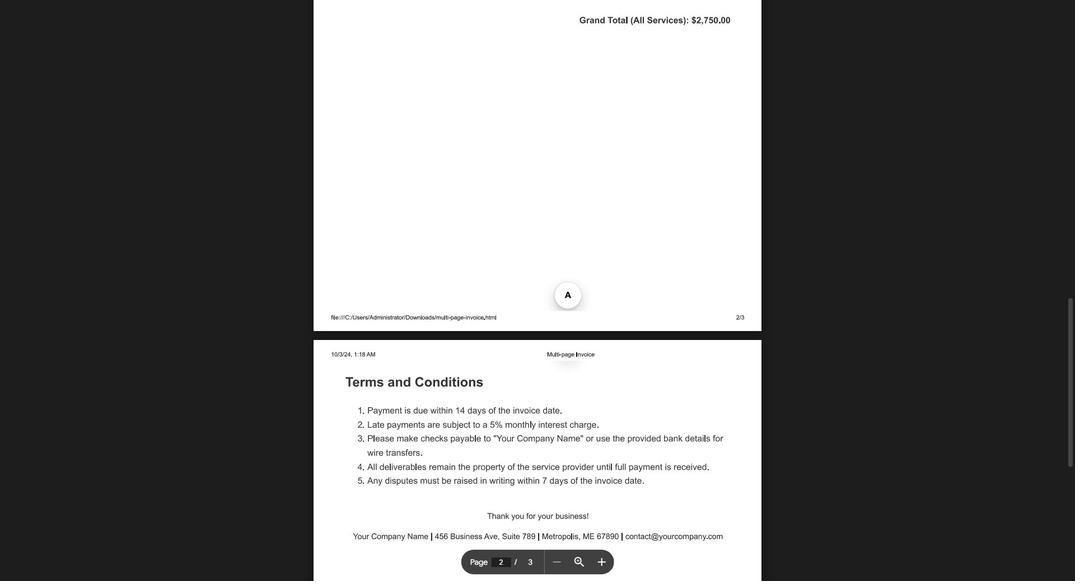 Task type: vqa. For each thing, say whether or not it's contained in the screenshot.
"Zoom in" icon on the right
yes



Task type: locate. For each thing, give the bounding box(es) containing it.
page 2 of 3 element
[[461, 550, 544, 575]]

quick sharing actions image
[[1013, 18, 1018, 20]]

application
[[0, 0, 1075, 582]]

fit to width image
[[572, 556, 586, 569]]



Task type: describe. For each thing, give the bounding box(es) containing it.
pdf icon image
[[13, 13, 23, 23]]

Page is 2 text field
[[491, 558, 511, 568]]

showing viewer. element
[[0, 0, 1075, 582]]

zoom out image
[[550, 556, 563, 569]]

zoom in image
[[595, 556, 608, 569]]



